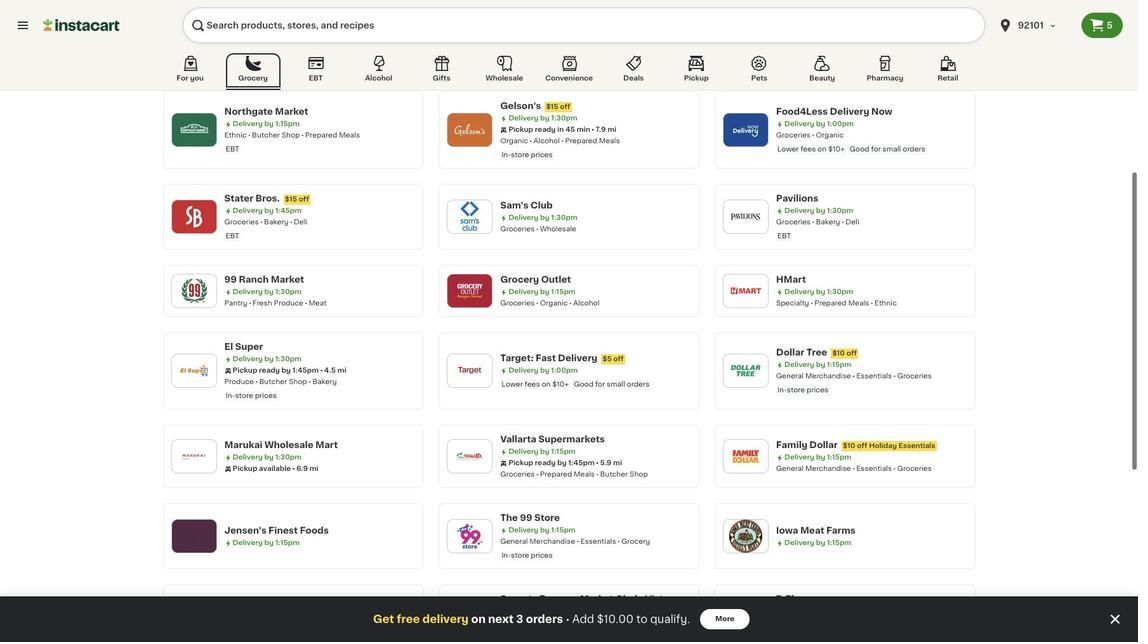 Task type: vqa. For each thing, say whether or not it's contained in the screenshot.


Task type: locate. For each thing, give the bounding box(es) containing it.
2 groceries bakery deli from the left
[[776, 219, 859, 226]]

0 horizontal spatial $10+
[[552, 381, 569, 388]]

gelson's $15 off
[[500, 102, 570, 110]]

0 vertical spatial meat
[[253, 46, 271, 53]]

6.9 mi
[[296, 466, 318, 473]]

delivery by 1:15pm down northgate market
[[233, 121, 300, 128]]

by for grocery outlet logo
[[540, 289, 549, 296]]

groceries produce organic
[[776, 45, 879, 52]]

1 horizontal spatial alcohol
[[533, 138, 560, 145]]

marukai wholesale mart logo image
[[177, 440, 210, 473]]

grocery outlet logo image
[[453, 275, 486, 308]]

pickup inside pickup button
[[684, 75, 709, 82]]

grocery up chula
[[621, 539, 650, 546]]

delivery by 1:15pm up groceries organic alcohol
[[508, 289, 575, 296]]

1 horizontal spatial delivery by 1:00pm
[[784, 121, 854, 128]]

northgate
[[224, 107, 273, 116]]

el super logo image
[[177, 355, 210, 388]]

good down target: fast delivery $5 off
[[574, 381, 593, 388]]

delivery by 1:30pm for hmart
[[784, 289, 853, 296]]

1 horizontal spatial deli
[[846, 219, 859, 226]]

specialty prepared meals ethnic
[[776, 300, 897, 307]]

7.9
[[596, 126, 606, 133]]

0 vertical spatial fresh
[[253, 300, 272, 307]]

the 99 store logo image
[[453, 520, 486, 553]]

99 right the at the bottom left of the page
[[520, 514, 532, 523]]

shop for bakery
[[289, 379, 307, 386]]

off right $5
[[613, 356, 624, 363]]

delivery down iowa
[[784, 540, 814, 547]]

delivery by 1:15pm down vallarta supermarkets
[[508, 449, 575, 456]]

0 vertical spatial $10+
[[828, 146, 845, 153]]

1 horizontal spatial small
[[883, 146, 901, 153]]

0 horizontal spatial grocery
[[238, 75, 268, 82]]

fresh down 99 ranch market
[[253, 300, 272, 307]]

1:15pm up ethnic butcher shop prepared meals
[[275, 121, 300, 128]]

delivery by 1:30pm down 99 ranch market
[[233, 289, 302, 296]]

delivery for the jensen's finest foods logo at the left bottom of page
[[233, 540, 263, 547]]

2 vertical spatial on
[[471, 615, 486, 625]]

target: fast delivery logo image
[[453, 355, 486, 388]]

1 horizontal spatial wholesale
[[486, 75, 523, 82]]

2 horizontal spatial wholesale
[[540, 226, 576, 233]]

el super
[[224, 343, 263, 352]]

general down the at the bottom left of the page
[[500, 539, 528, 546]]

delivery down family on the bottom right of the page
[[784, 454, 814, 461]]

general merchandise essentials groceries down family dollar $10 off holiday essentials on the bottom right of page
[[776, 466, 932, 473]]

northgate market logo image
[[177, 114, 210, 147]]

off right bros.
[[299, 196, 309, 203]]

essentials
[[856, 373, 892, 380], [899, 443, 935, 450], [856, 466, 892, 473], [580, 539, 616, 546]]

1 horizontal spatial meat
[[309, 300, 327, 307]]

delivery by 1:00pm
[[784, 121, 854, 128], [508, 367, 578, 374]]

0 horizontal spatial 99
[[224, 275, 237, 284]]

2 general merchandise essentials groceries from the top
[[776, 466, 932, 473]]

delivery by 1:30pm up the groceries wholesale
[[508, 215, 577, 222]]

market for sprouts farmers market chula vista
[[580, 595, 613, 604]]

0 horizontal spatial meat
[[253, 46, 271, 53]]

pantry for pantry fresh produce meat
[[224, 300, 247, 307]]

pickup down el super
[[233, 367, 257, 374]]

1:30pm for sam's club
[[551, 215, 577, 222]]

$10
[[832, 350, 845, 357], [843, 443, 855, 450]]

0 horizontal spatial deli
[[294, 219, 307, 226]]

sam's club logo image
[[453, 201, 486, 234]]

99
[[224, 275, 237, 284], [520, 514, 532, 523]]

delivery by 1:30pm for el super
[[233, 356, 302, 363]]

wholesale up 6.9 on the bottom left of page
[[264, 441, 313, 450]]

1 horizontal spatial dairy
[[529, 46, 547, 53]]

off for dollar tree
[[847, 350, 857, 357]]

delivery for sam's club logo
[[508, 215, 538, 222]]

mi right 4.5
[[338, 367, 346, 374]]

1:15pm down family dollar $10 off holiday essentials on the bottom right of page
[[827, 454, 851, 461]]

1 horizontal spatial fresh
[[500, 620, 520, 627]]

groceries bakery deli for 1:45pm
[[224, 219, 307, 226]]

2 horizontal spatial bakery
[[816, 219, 840, 226]]

wholesale for groceries wholesale
[[540, 226, 576, 233]]

deli for delivery by 1:45pm
[[294, 219, 307, 226]]

0 vertical spatial 1:00pm
[[827, 121, 854, 128]]

0 vertical spatial $10
[[832, 350, 845, 357]]

ebt for delivery by 1:15pm
[[226, 146, 239, 153]]

in-store prices down the 99 store
[[502, 553, 553, 560]]

food4less delivery now logo image
[[729, 114, 762, 147]]

1 horizontal spatial $15
[[546, 103, 558, 110]]

1:15pm down farms on the bottom of page
[[827, 540, 851, 547]]

1 horizontal spatial groceries bakery deli
[[776, 219, 859, 226]]

0 horizontal spatial lower
[[502, 381, 523, 388]]

6.9
[[296, 466, 308, 473]]

0 vertical spatial grocery
[[238, 75, 268, 82]]

merchandise
[[805, 373, 851, 380], [805, 466, 851, 473], [530, 539, 575, 546]]

meals
[[339, 132, 360, 139], [599, 138, 620, 145], [848, 300, 869, 307], [574, 472, 595, 479]]

to
[[636, 615, 647, 625]]

on down groceries organic
[[818, 146, 826, 153]]

ebt for delivery by 1:30pm
[[777, 233, 791, 240]]

delivery for 'pavilions logo'
[[784, 208, 814, 215]]

delivery down the pavilions
[[784, 208, 814, 215]]

pickup ready by 1:45pm up the fresh produce pantry dairy
[[508, 609, 595, 616]]

1 horizontal spatial $10+
[[828, 146, 845, 153]]

delivery for vallarta supermarkets logo
[[508, 449, 538, 456]]

produce
[[816, 45, 845, 52], [274, 300, 303, 307], [224, 379, 254, 386], [521, 620, 551, 627]]

off right tree
[[847, 350, 857, 357]]

restaurant
[[224, 22, 276, 30]]

ethnic
[[224, 132, 247, 139], [875, 300, 897, 307]]

1:30pm
[[551, 115, 577, 122], [827, 208, 853, 215], [551, 215, 577, 222], [275, 289, 302, 296], [827, 289, 853, 296], [275, 356, 302, 363], [275, 454, 302, 461]]

off inside restaurant depot $20 off
[[328, 23, 339, 30]]

99 ranch market
[[224, 275, 304, 284]]

in- down pickup ready in 45 min
[[502, 152, 511, 159]]

groceries bakery deli down delivery by 1:45pm
[[224, 219, 307, 226]]

$15 inside stater bros. $15 off
[[285, 196, 297, 203]]

bakery for 1:30pm
[[816, 219, 840, 226]]

by for gelson's logo at the left of the page
[[540, 115, 549, 122]]

ready
[[535, 126, 556, 133], [259, 367, 280, 374], [535, 460, 556, 467], [535, 609, 556, 616]]

1:15pm for the 99 store
[[551, 527, 575, 534]]

ebt down northgate
[[226, 146, 239, 153]]

0 horizontal spatial for
[[595, 381, 605, 388]]

ebt down stater
[[226, 233, 239, 240]]

pharmacy button
[[858, 53, 912, 90]]

ready for prepared meals
[[535, 460, 556, 467]]

1 deli from the left
[[294, 219, 307, 226]]

0 vertical spatial general merchandise essentials groceries
[[776, 373, 932, 380]]

in- down el
[[226, 393, 235, 400]]

0 vertical spatial dollar
[[776, 348, 804, 357]]

good down food4less delivery now
[[850, 146, 869, 153]]

gelson's
[[500, 102, 541, 110]]

pickup ready by 1:45pm up produce butcher shop bakery
[[233, 367, 319, 374]]

1 vertical spatial $10
[[843, 443, 855, 450]]

mi right 6.9 on the bottom left of page
[[310, 466, 318, 473]]

for down now
[[871, 146, 881, 153]]

essentials right holiday
[[899, 443, 935, 450]]

45
[[566, 126, 575, 133]]

off left holiday
[[857, 443, 867, 450]]

chula
[[615, 595, 643, 604]]

alcohol
[[365, 75, 392, 82], [533, 138, 560, 145], [573, 300, 600, 307]]

ready for butcher shop
[[259, 367, 280, 374]]

0 vertical spatial fees
[[801, 146, 816, 153]]

2 horizontal spatial orders
[[903, 146, 925, 153]]

fees
[[801, 146, 816, 153], [525, 381, 540, 388]]

1:00pm
[[827, 121, 854, 128], [551, 367, 578, 374]]

8.6 mi
[[600, 609, 622, 616]]

0 horizontal spatial wholesale
[[264, 441, 313, 450]]

prices
[[531, 152, 553, 159], [807, 387, 828, 394], [255, 393, 277, 400], [531, 553, 553, 560]]

ready left in
[[535, 126, 556, 133]]

0 vertical spatial lower
[[777, 146, 799, 153]]

0 vertical spatial butcher
[[252, 132, 280, 139]]

deals button
[[606, 53, 661, 90]]

produce up beauty button
[[816, 45, 845, 52]]

0 horizontal spatial 1:00pm
[[551, 367, 578, 374]]

delivery down "food4less"
[[784, 121, 814, 128]]

1:45pm for 5.9 mi
[[568, 460, 595, 467]]

1:15pm for grocery outlet
[[551, 289, 575, 296]]

2 horizontal spatial grocery
[[621, 539, 650, 546]]

1 vertical spatial merchandise
[[805, 466, 851, 473]]

general merchandise essentials groceries for dollar tree
[[776, 373, 932, 380]]

family dollar logo image
[[729, 440, 762, 473]]

2 vertical spatial meat
[[800, 527, 824, 536]]

by for northgate market logo
[[264, 121, 274, 128]]

delivery for the 99 ranch market logo at top left
[[233, 289, 263, 296]]

bakery down 4.5
[[312, 379, 337, 386]]

1 vertical spatial butcher
[[259, 379, 287, 386]]

off right $20
[[328, 23, 339, 30]]

merchandise down family dollar $10 off holiday essentials on the bottom right of page
[[805, 466, 851, 473]]

delivery by 1:30pm up pickup available
[[233, 454, 302, 461]]

food4less delivery now
[[776, 107, 892, 116]]

dairy down 8.6
[[585, 620, 603, 627]]

delivery by 1:15pm for the 99 store
[[508, 527, 575, 534]]

fees down groceries organic
[[801, 146, 816, 153]]

produce down el super
[[224, 379, 254, 386]]

grocery outlet
[[500, 275, 571, 284]]

wholesale down club
[[540, 226, 576, 233]]

general merchandise essentials groceries for family dollar
[[776, 466, 932, 473]]

pickup ready by 1:45pm down vallarta supermarkets
[[508, 460, 595, 467]]

in-store prices
[[502, 152, 553, 159], [777, 387, 828, 394], [226, 393, 277, 400], [502, 553, 553, 560]]

1 horizontal spatial good
[[850, 146, 869, 153]]

alcohol left gifts
[[365, 75, 392, 82]]

by for hmart logo
[[816, 289, 825, 296]]

small down now
[[883, 146, 901, 153]]

0 horizontal spatial fees
[[525, 381, 540, 388]]

1 vertical spatial fees
[[525, 381, 540, 388]]

1 horizontal spatial grocery
[[500, 275, 539, 284]]

delivery by 1:15pm for vallarta supermarkets
[[508, 449, 575, 456]]

1:45pm up the 'groceries prepared meals butcher shop'
[[568, 460, 595, 467]]

tree
[[806, 348, 827, 357]]

1 vertical spatial pickup ready by 1:45pm
[[508, 460, 595, 467]]

bakery down delivery by 1:45pm
[[264, 219, 288, 226]]

pickup left pets
[[684, 75, 709, 82]]

0 vertical spatial small
[[883, 146, 901, 153]]

0 vertical spatial $15
[[546, 103, 558, 110]]

by for 'the 99 store logo'
[[540, 527, 549, 534]]

1 vertical spatial ethnic
[[875, 300, 897, 307]]

0 vertical spatial market
[[275, 107, 308, 116]]

dairy down restaurant depot $20 off
[[276, 46, 295, 53]]

grocery
[[238, 75, 268, 82], [500, 275, 539, 284], [621, 539, 650, 546]]

groceries bakery deli down the pavilions
[[776, 219, 859, 226]]

delivery by 1:30pm up pickup ready in 45 min
[[508, 115, 577, 122]]

prepared
[[305, 132, 337, 139], [565, 138, 597, 145], [814, 300, 846, 307], [540, 472, 572, 479]]

0 horizontal spatial alcohol
[[365, 75, 392, 82]]

99 ranch market logo image
[[177, 275, 210, 308]]

2 vertical spatial orders
[[526, 615, 563, 625]]

$10+ down groceries organic
[[828, 146, 845, 153]]

1 vertical spatial $10+
[[552, 381, 569, 388]]

2 horizontal spatial meat
[[800, 527, 824, 536]]

0 horizontal spatial dairy
[[276, 46, 295, 53]]

delivery by 1:45pm
[[233, 208, 302, 215]]

by for the 99 ranch market logo at top left
[[264, 289, 274, 296]]

$10 for family dollar
[[843, 443, 855, 450]]

mi right 5.9
[[613, 460, 622, 467]]

$15
[[546, 103, 558, 110], [285, 196, 297, 203]]

off for family dollar
[[857, 443, 867, 450]]

2 horizontal spatial alcohol
[[573, 300, 600, 307]]

vallarta
[[500, 435, 536, 444]]

delivery for target: fast delivery logo
[[508, 367, 538, 374]]

1 groceries bakery deli from the left
[[224, 219, 307, 226]]

0 horizontal spatial on
[[471, 615, 486, 625]]

2 deli from the left
[[846, 219, 859, 226]]

pickup button
[[669, 53, 724, 90]]

produce down the sprouts
[[521, 620, 551, 627]]

general
[[776, 373, 804, 380], [776, 466, 804, 473], [500, 539, 528, 546]]

grocery down pantry meat dairy
[[238, 75, 268, 82]]

butcher for produce
[[259, 379, 287, 386]]

5
[[1107, 21, 1113, 30]]

pickup down the sprouts
[[508, 609, 533, 616]]

off inside target: fast delivery $5 off
[[613, 356, 624, 363]]

delivery for stater bros. logo
[[233, 208, 263, 215]]

organic down outlet
[[540, 300, 568, 307]]

delivery by 1:30pm up specialty prepared meals ethnic
[[784, 289, 853, 296]]

$10 inside family dollar $10 off holiday essentials
[[843, 443, 855, 450]]

merchandise down store
[[530, 539, 575, 546]]

pickup for 6.9 mi
[[233, 466, 257, 473]]

off inside family dollar $10 off holiday essentials
[[857, 443, 867, 450]]

beauty button
[[795, 53, 849, 90]]

1:15pm down supermarkets
[[551, 449, 575, 456]]

deli for delivery by 1:30pm
[[846, 219, 859, 226]]

deli
[[294, 219, 307, 226], [846, 219, 859, 226]]

off for restaurant depot
[[328, 23, 339, 30]]

pets
[[751, 75, 767, 82]]

fresh down the sprouts
[[500, 620, 520, 627]]

delivery by 1:00pm for organic
[[784, 121, 854, 128]]

essentials for "family dollar logo" in the bottom of the page
[[856, 466, 892, 473]]

$15 right bros.
[[285, 196, 297, 203]]

delivery for marukai wholesale mart logo
[[233, 454, 263, 461]]

lower
[[777, 146, 799, 153], [502, 381, 523, 388]]

delivery down sam's club
[[508, 215, 538, 222]]

small down $5
[[607, 381, 625, 388]]

1 horizontal spatial orders
[[627, 381, 650, 388]]

1:15pm for iowa meat farms
[[827, 540, 851, 547]]

pickup down 'gelson's'
[[508, 126, 533, 133]]

None search field
[[183, 8, 985, 43]]

bakery
[[264, 219, 288, 226], [816, 219, 840, 226], [312, 379, 337, 386]]

pantry left frozen
[[500, 46, 523, 53]]

pickup
[[684, 75, 709, 82], [508, 126, 533, 133], [233, 367, 257, 374], [508, 460, 533, 467], [233, 466, 257, 473], [508, 609, 533, 616]]

hmart logo image
[[729, 275, 762, 308]]

mi
[[608, 126, 616, 133], [338, 367, 346, 374], [613, 460, 622, 467], [310, 466, 318, 473], [613, 609, 622, 616]]

off inside stater bros. $15 off
[[299, 196, 309, 203]]

0 horizontal spatial bakery
[[264, 219, 288, 226]]

pickup for 8.6 mi
[[508, 609, 533, 616]]

pantry down restaurant
[[224, 46, 247, 53]]

sam's
[[500, 201, 528, 210]]

on
[[818, 146, 826, 153], [542, 381, 551, 388], [471, 615, 486, 625]]

delivery for gelson's logo at the left of the page
[[508, 115, 538, 122]]

in-store prices down pickup ready in 45 min
[[502, 152, 553, 159]]

ebt inside button
[[309, 75, 323, 82]]

mi right 7.9
[[608, 126, 616, 133]]

0 horizontal spatial delivery by 1:00pm
[[508, 367, 578, 374]]

general for family dollar
[[776, 466, 804, 473]]

by for el super logo
[[264, 356, 274, 363]]

1 vertical spatial lower fees on $10+ good for small orders
[[502, 381, 650, 388]]

1 vertical spatial grocery
[[500, 275, 539, 284]]

for down $5
[[595, 381, 605, 388]]

7.9 mi
[[596, 126, 616, 133]]

$10 left holiday
[[843, 443, 855, 450]]

0 vertical spatial merchandise
[[805, 373, 851, 380]]

by for target: fast delivery logo
[[540, 367, 549, 374]]

2 vertical spatial grocery
[[621, 539, 650, 546]]

delivery by 1:15pm for northgate market
[[233, 121, 300, 128]]

essentials for 'the 99 store logo'
[[580, 539, 616, 546]]

delivery by 1:15pm down iowa meat farms
[[784, 540, 851, 547]]

0 vertical spatial good
[[850, 146, 869, 153]]

delivery for northgate market logo
[[233, 121, 263, 128]]

0 horizontal spatial groceries bakery deli
[[224, 219, 307, 226]]

delivery by 1:00pm down fast at the left
[[508, 367, 578, 374]]

7-eleven
[[776, 595, 817, 604]]

pickup for 4.5 mi
[[233, 367, 257, 374]]

1 vertical spatial delivery by 1:00pm
[[508, 367, 578, 374]]

delivery down jensen's
[[233, 540, 263, 547]]

dollar
[[776, 348, 804, 357], [809, 441, 838, 450]]

orders
[[903, 146, 925, 153], [627, 381, 650, 388], [526, 615, 563, 625]]

delivery down the 99 store
[[508, 527, 538, 534]]

$10.00
[[597, 615, 634, 625]]

pantry down farmers
[[556, 620, 579, 627]]

0 horizontal spatial $15
[[285, 196, 297, 203]]

stater bros. $15 off
[[224, 194, 309, 203]]

dairy left frozen
[[529, 46, 547, 53]]

0 horizontal spatial orders
[[526, 615, 563, 625]]

store
[[534, 514, 560, 523]]

99 left ranch
[[224, 275, 237, 284]]

by for sam's club logo
[[540, 215, 549, 222]]

mi for el super
[[338, 367, 346, 374]]

market for 99 ranch market
[[271, 275, 304, 284]]

market up pantry fresh produce meat
[[271, 275, 304, 284]]

essentials for dollar tree logo
[[856, 373, 892, 380]]

grocery inside button
[[238, 75, 268, 82]]

1:15pm down outlet
[[551, 289, 575, 296]]

pickup ready by 1:45pm for supermarkets
[[508, 460, 595, 467]]

the 99 store
[[500, 514, 560, 523]]

for you button
[[163, 53, 217, 90]]

$10 inside dollar tree $10 off
[[832, 350, 845, 357]]

pickup for 7.9 mi
[[508, 126, 533, 133]]

1 vertical spatial wholesale
[[540, 226, 576, 233]]

1 vertical spatial shop
[[289, 379, 307, 386]]

family dollar $10 off holiday essentials
[[776, 441, 935, 450]]

1:15pm for jensen's finest foods
[[275, 540, 300, 547]]

market
[[275, 107, 308, 116], [271, 275, 304, 284], [580, 595, 613, 604]]

delivery by 1:15pm for iowa meat farms
[[784, 540, 851, 547]]

0 horizontal spatial small
[[607, 381, 625, 388]]

pickup ready in 45 min
[[508, 126, 590, 133]]

gelson's logo image
[[453, 114, 486, 147]]

prepared down min
[[565, 138, 597, 145]]

1 vertical spatial on
[[542, 381, 551, 388]]

1 general merchandise essentials groceries from the top
[[776, 373, 932, 380]]

by for vallarta supermarkets logo
[[540, 449, 549, 456]]

lower fees on $10+ good for small orders
[[777, 146, 925, 153], [502, 381, 650, 388]]

0 vertical spatial shop
[[282, 132, 300, 139]]

off inside dollar tree $10 off
[[847, 350, 857, 357]]

2 vertical spatial market
[[580, 595, 613, 604]]

groceries bakery deli for 1:30pm
[[776, 219, 859, 226]]

supermarkets
[[538, 435, 605, 444]]

0 vertical spatial ethnic
[[224, 132, 247, 139]]

0 vertical spatial for
[[871, 146, 881, 153]]

delivery by 1:30pm for pavilions
[[784, 208, 853, 215]]

pickup down vallarta
[[508, 460, 533, 467]]

on inside 'get free delivery on next 3 orders • add $10.00 to qualify.'
[[471, 615, 486, 625]]

2 vertical spatial butcher
[[600, 472, 628, 479]]

1 vertical spatial dollar
[[809, 441, 838, 450]]

0 vertical spatial wholesale
[[486, 75, 523, 82]]

0 vertical spatial pickup ready by 1:45pm
[[233, 367, 319, 374]]

2 92101 button from the left
[[998, 8, 1074, 43]]

delivery by 1:00pm for fees
[[508, 367, 578, 374]]

1 horizontal spatial lower
[[777, 146, 799, 153]]

1 horizontal spatial dollar
[[809, 441, 838, 450]]

specialty
[[776, 300, 809, 307]]

92101 button
[[990, 8, 1081, 43], [998, 8, 1074, 43]]

essentials down holiday
[[856, 466, 892, 473]]

dollar left tree
[[776, 348, 804, 357]]

off inside gelson's $15 off
[[560, 103, 570, 110]]



Task type: describe. For each thing, give the bounding box(es) containing it.
stater bros. logo image
[[177, 201, 210, 234]]

prepared down northgate market
[[305, 132, 337, 139]]

mi right 8.6
[[613, 609, 622, 616]]

2 vertical spatial alcohol
[[573, 300, 600, 307]]

delivery for grocery outlet logo
[[508, 289, 538, 296]]

delivery by 1:30pm for marukai wholesale mart
[[233, 454, 302, 461]]

organic down 'gelson's'
[[500, 138, 528, 145]]

pickup for 5.9 mi
[[508, 460, 533, 467]]

prices down general merchandise essentials grocery at the bottom of the page
[[531, 553, 553, 560]]

$10 for dollar tree
[[832, 350, 845, 357]]

mart
[[315, 441, 338, 450]]

1 horizontal spatial for
[[871, 146, 881, 153]]

1 vertical spatial meat
[[309, 300, 327, 307]]

produce down 99 ranch market
[[274, 300, 303, 307]]

1:30pm for hmart
[[827, 289, 853, 296]]

pavilions logo image
[[729, 201, 762, 234]]

club
[[531, 201, 553, 210]]

pantry for pantry meat dairy
[[224, 46, 247, 53]]

instacart image
[[43, 18, 119, 33]]

store down pickup ready in 45 min
[[511, 152, 529, 159]]

more
[[715, 616, 734, 623]]

0 horizontal spatial fresh
[[253, 300, 272, 307]]

frozen
[[553, 46, 576, 53]]

delivery by 1:15pm down family on the bottom right of the page
[[784, 454, 851, 461]]

delivery for hmart logo
[[784, 289, 814, 296]]

stater
[[224, 194, 253, 203]]

delivery left $5
[[558, 354, 597, 363]]

convenience
[[545, 75, 593, 82]]

organic alcohol prepared meals
[[500, 138, 620, 145]]

pavilions
[[776, 194, 818, 203]]

qualify.
[[650, 615, 690, 625]]

ebt button
[[289, 53, 343, 90]]

for
[[177, 75, 188, 82]]

$20
[[313, 23, 327, 30]]

available
[[259, 466, 291, 473]]

aldi
[[776, 9, 799, 18]]

orders inside 'get free delivery on next 3 orders • add $10.00 to qualify.'
[[526, 615, 563, 625]]

in- right dollar tree logo
[[777, 387, 787, 394]]

1 92101 button from the left
[[990, 8, 1081, 43]]

pets button
[[732, 53, 787, 90]]

shop categories tab list
[[163, 53, 975, 90]]

2 horizontal spatial on
[[818, 146, 826, 153]]

prices down produce butcher shop bakery
[[255, 393, 277, 400]]

free
[[397, 615, 420, 625]]

ethnic butcher shop prepared meals
[[224, 132, 360, 139]]

deals
[[623, 75, 644, 82]]

in- down the at the bottom left of the page
[[502, 553, 511, 560]]

depot
[[279, 22, 308, 30]]

the
[[500, 514, 518, 523]]

food
[[578, 46, 596, 53]]

by for iowa meat farms logo in the right bottom of the page
[[816, 540, 825, 547]]

by for stater bros. logo
[[264, 208, 274, 215]]

delivery for "family dollar logo" in the bottom of the page
[[784, 454, 814, 461]]

add
[[572, 615, 594, 625]]

dollar tree logo image
[[729, 355, 762, 388]]

1 vertical spatial 99
[[520, 514, 532, 523]]

family
[[776, 441, 807, 450]]

delivery for iowa meat farms logo in the right bottom of the page
[[784, 540, 814, 547]]

delivery for dollar tree logo
[[784, 362, 814, 369]]

general for dollar tree
[[776, 373, 804, 380]]

retail
[[938, 75, 958, 82]]

vallarta supermarkets
[[500, 435, 605, 444]]

1 vertical spatial alcohol
[[533, 138, 560, 145]]

in
[[557, 126, 564, 133]]

produce butcher shop bakery
[[224, 379, 337, 386]]

vista
[[645, 595, 669, 604]]

1:00pm for organic
[[827, 121, 854, 128]]

•
[[566, 615, 570, 625]]

1 vertical spatial small
[[607, 381, 625, 388]]

marukai wholesale mart
[[224, 441, 338, 450]]

1:15pm for vallarta supermarkets
[[551, 449, 575, 456]]

1 horizontal spatial fees
[[801, 146, 816, 153]]

1:30pm for 99 ranch market
[[275, 289, 302, 296]]

dollar tree $10 off
[[776, 348, 857, 357]]

pickup ready by 1:45pm for super
[[233, 367, 319, 374]]

groceries wholesale
[[500, 226, 576, 233]]

ranch
[[239, 275, 269, 284]]

3
[[516, 615, 523, 625]]

gifts button
[[414, 53, 469, 90]]

foods
[[300, 527, 329, 536]]

mi for marukai wholesale mart
[[310, 466, 318, 473]]

iowa
[[776, 527, 798, 536]]

grocery for grocery outlet
[[500, 275, 539, 284]]

jensen's finest foods
[[224, 527, 329, 536]]

jensen's
[[224, 527, 266, 536]]

1 horizontal spatial on
[[542, 381, 551, 388]]

1 vertical spatial orders
[[627, 381, 650, 388]]

more button
[[700, 610, 750, 630]]

next
[[488, 615, 514, 625]]

store down dollar tree $10 off
[[787, 387, 805, 394]]

organic down food4less delivery now
[[816, 132, 844, 139]]

by for the jensen's finest foods logo at the left bottom of page
[[264, 540, 274, 547]]

target:
[[500, 354, 534, 363]]

pantry for pantry dairy frozen food
[[500, 46, 523, 53]]

1 horizontal spatial bakery
[[312, 379, 337, 386]]

northgate market
[[224, 107, 308, 116]]

fast
[[536, 354, 556, 363]]

0 horizontal spatial dollar
[[776, 348, 804, 357]]

gifts
[[433, 75, 450, 82]]

1:45pm for 8.6 mi
[[568, 609, 595, 616]]

0 horizontal spatial good
[[574, 381, 593, 388]]

2 horizontal spatial dairy
[[585, 620, 603, 627]]

vallarta supermarkets logo image
[[453, 440, 486, 473]]

store down produce butcher shop bakery
[[235, 393, 253, 400]]

outlet
[[541, 275, 571, 284]]

merchandise for family dollar
[[805, 466, 851, 473]]

1:45pm down bros.
[[275, 208, 302, 215]]

delivery by 1:15pm down tree
[[784, 362, 851, 369]]

$15 inside gelson's $15 off
[[546, 103, 558, 110]]

1 horizontal spatial ethnic
[[875, 300, 897, 307]]

2 vertical spatial merchandise
[[530, 539, 575, 546]]

iowa meat farms
[[776, 527, 856, 536]]

7-
[[776, 595, 785, 604]]

sprouts farmers market chula vista
[[500, 595, 669, 604]]

prepared right specialty
[[814, 300, 846, 307]]

in-store prices down produce butcher shop bakery
[[226, 393, 277, 400]]

by for "family dollar logo" in the bottom of the page
[[816, 454, 825, 461]]

1 vertical spatial lower
[[502, 381, 523, 388]]

wholesale inside button
[[486, 75, 523, 82]]

butcher for ethnic
[[252, 132, 280, 139]]

sprouts
[[500, 595, 537, 604]]

by for 'food4less delivery now logo'
[[816, 121, 825, 128]]

pantry meat dairy
[[224, 46, 295, 53]]

mi for vallarta supermarkets
[[613, 460, 622, 467]]

2 vertical spatial shop
[[630, 472, 648, 479]]

wholesale for marukai wholesale mart
[[264, 441, 313, 450]]

restaurant depot $20 off
[[224, 22, 339, 30]]

marukai
[[224, 441, 262, 450]]

92101
[[1018, 21, 1044, 30]]

by for marukai wholesale mart logo
[[264, 454, 274, 461]]

delivery by 1:15pm for grocery outlet
[[508, 289, 575, 296]]

you
[[190, 75, 204, 82]]

now
[[871, 107, 892, 116]]

4.5 mi
[[324, 367, 346, 374]]

meat for pantry
[[253, 46, 271, 53]]

1 vertical spatial for
[[595, 381, 605, 388]]

0 horizontal spatial ethnic
[[224, 132, 247, 139]]

alcohol button
[[351, 53, 406, 90]]

delivery
[[422, 615, 469, 625]]

organic up the pharmacy button
[[851, 45, 879, 52]]

5 button
[[1081, 13, 1123, 38]]

beauty
[[809, 75, 835, 82]]

2 vertical spatial general
[[500, 539, 528, 546]]

sam's club
[[500, 201, 553, 210]]

delivery by 1:15pm for jensen's finest foods
[[233, 540, 300, 547]]

0 vertical spatial 99
[[224, 275, 237, 284]]

essentials inside family dollar $10 off holiday essentials
[[899, 443, 935, 450]]

el
[[224, 343, 233, 352]]

target: fast delivery $5 off
[[500, 354, 624, 363]]

food4less
[[776, 107, 828, 116]]

shop for prepared meals
[[282, 132, 300, 139]]

prices down tree
[[807, 387, 828, 394]]

in-store prices down dollar tree $10 off
[[777, 387, 828, 394]]

delivery for 'food4less delivery now logo'
[[784, 121, 814, 128]]

super
[[235, 343, 263, 352]]

pantry fresh produce meat
[[224, 300, 327, 307]]

delivery left now
[[830, 107, 869, 116]]

8.6
[[600, 609, 611, 616]]

prepared down vallarta supermarkets
[[540, 472, 572, 479]]

0 vertical spatial lower fees on $10+ good for small orders
[[777, 146, 925, 153]]

2 vertical spatial pickup ready by 1:45pm
[[508, 609, 595, 616]]

delivery by 1:30pm for sam's club
[[508, 215, 577, 222]]

general merchandise essentials grocery
[[500, 539, 650, 546]]

1:00pm for fees
[[551, 367, 578, 374]]

Search field
[[183, 8, 985, 43]]

farms
[[826, 527, 856, 536]]

alcohol inside button
[[365, 75, 392, 82]]

by for 'pavilions logo'
[[816, 208, 825, 215]]

prices down the organic alcohol prepared meals
[[531, 152, 553, 159]]

delivery for 'the 99 store logo'
[[508, 527, 538, 534]]

grocery for grocery
[[238, 75, 268, 82]]

by for dollar tree logo
[[816, 362, 825, 369]]

1:15pm for northgate market
[[275, 121, 300, 128]]

1:30pm for marukai wholesale mart
[[275, 454, 302, 461]]

eleven
[[785, 595, 817, 604]]

1:30pm for pavilions
[[827, 208, 853, 215]]

min
[[577, 126, 590, 133]]

store down the 99 store
[[511, 553, 529, 560]]

merchandise for dollar tree
[[805, 373, 851, 380]]

groceries organic
[[776, 132, 844, 139]]

delivery by 1:30pm for 99 ranch market
[[233, 289, 302, 296]]

1 vertical spatial fresh
[[500, 620, 520, 627]]

bros.
[[255, 194, 280, 203]]

finest
[[269, 527, 298, 536]]

treatment tracker modal dialog
[[0, 597, 1138, 643]]

pantry dairy frozen food
[[500, 46, 596, 53]]

ebt for delivery by 1:45pm
[[226, 233, 239, 240]]

groceries organic alcohol
[[500, 300, 600, 307]]

for you
[[177, 75, 204, 82]]

7-eleven link
[[715, 585, 975, 643]]

1:15pm down tree
[[827, 362, 851, 369]]

1:30pm for el super
[[275, 356, 302, 363]]

4.5
[[324, 367, 336, 374]]

iowa meat farms logo image
[[729, 520, 762, 553]]

jensen's finest foods logo image
[[177, 520, 210, 553]]

5.9
[[600, 460, 611, 467]]

ready up the fresh produce pantry dairy
[[535, 609, 556, 616]]

bakery for 1:45pm
[[264, 219, 288, 226]]

hmart
[[776, 275, 806, 284]]

0 horizontal spatial lower fees on $10+ good for small orders
[[502, 381, 650, 388]]

0 vertical spatial orders
[[903, 146, 925, 153]]



